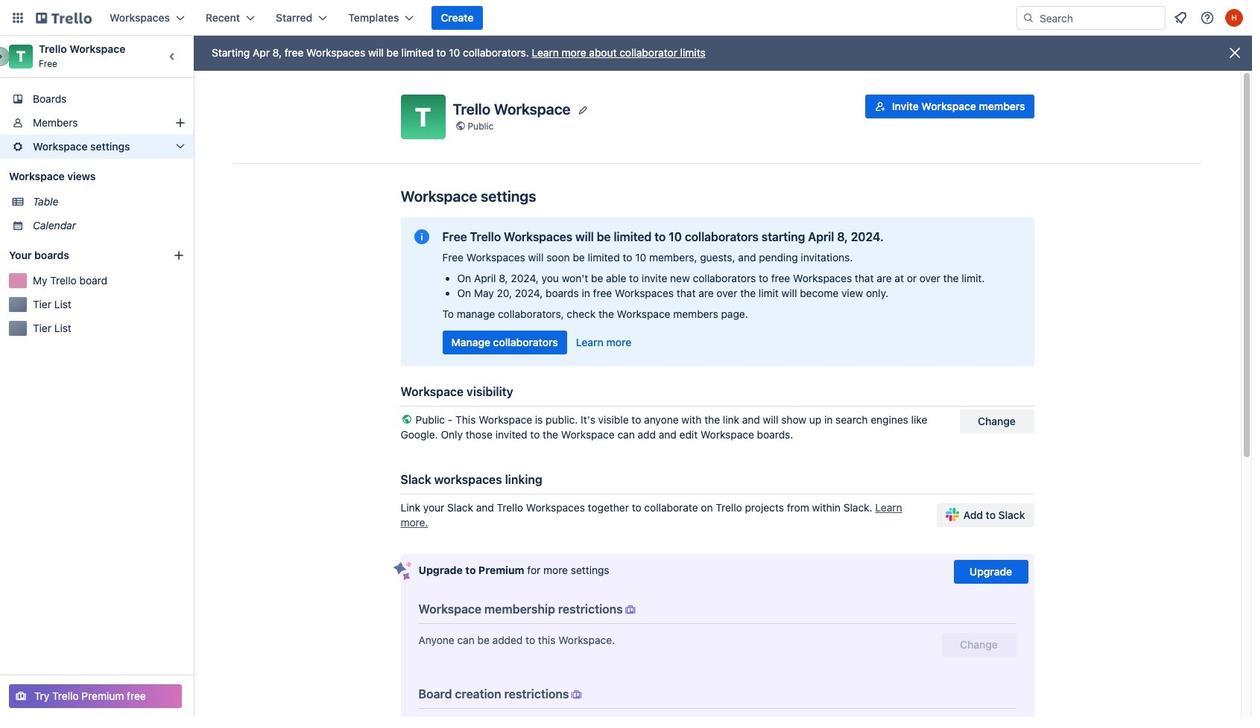 Task type: vqa. For each thing, say whether or not it's contained in the screenshot.
Barb Dwyer (barbdwyer3) ICON
no



Task type: describe. For each thing, give the bounding box(es) containing it.
1 horizontal spatial sm image
[[623, 603, 638, 618]]

1 vertical spatial sm image
[[569, 688, 584, 703]]

Search field
[[1035, 7, 1165, 28]]

search image
[[1023, 12, 1035, 24]]

open information menu image
[[1200, 10, 1215, 25]]

back to home image
[[36, 6, 92, 30]]

howard (howard38800628) image
[[1225, 9, 1243, 27]]

primary element
[[0, 0, 1252, 36]]



Task type: locate. For each thing, give the bounding box(es) containing it.
add board image
[[173, 250, 185, 262]]

0 notifications image
[[1172, 9, 1190, 27]]

0 vertical spatial sm image
[[623, 603, 638, 618]]

workspace navigation collapse icon image
[[162, 46, 183, 67]]

0 horizontal spatial sm image
[[569, 688, 584, 703]]

sm image
[[623, 603, 638, 618], [569, 688, 584, 703]]

your boards with 3 items element
[[9, 247, 151, 265]]

sparkle image
[[393, 562, 412, 581]]



